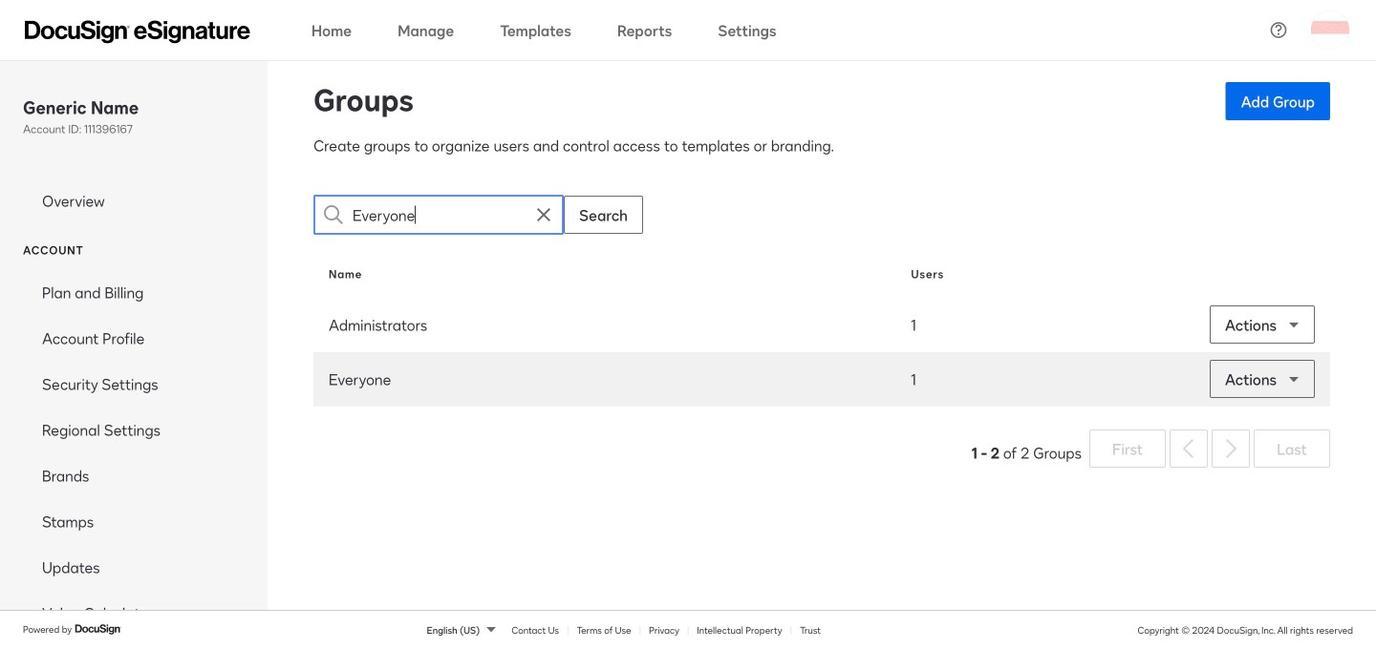 Task type: describe. For each thing, give the bounding box(es) containing it.
your uploaded profile image image
[[1311, 11, 1349, 49]]

Search text field
[[353, 196, 525, 234]]



Task type: locate. For each thing, give the bounding box(es) containing it.
docusign image
[[75, 622, 122, 638]]

account element
[[0, 270, 268, 637]]

docusign admin image
[[25, 21, 250, 43]]



Task type: vqa. For each thing, say whether or not it's contained in the screenshot.
ACCOUNT element
yes



